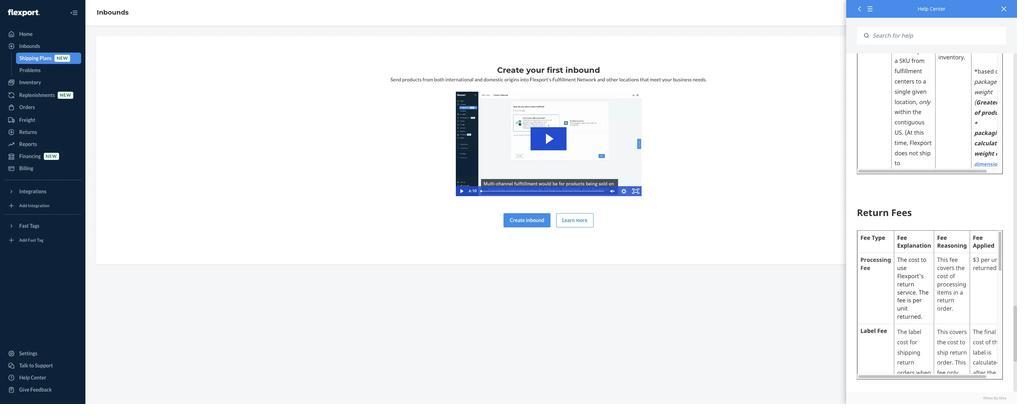 Task type: describe. For each thing, give the bounding box(es) containing it.
returns link
[[4, 127, 81, 138]]

products
[[402, 77, 422, 83]]

orders link
[[4, 102, 81, 113]]

freight link
[[4, 115, 81, 126]]

help center link
[[4, 373, 81, 384]]

home
[[19, 31, 33, 37]]

fast tags button
[[4, 221, 81, 232]]

create your first inbound send products from both international and domestic origins into flexport's fulfillment network and other locations that meet your business needs.
[[390, 65, 707, 83]]

shipping plans
[[19, 55, 52, 61]]

talk
[[19, 363, 28, 369]]

1 horizontal spatial help
[[918, 5, 929, 12]]

add integration link
[[4, 200, 81, 212]]

billing link
[[4, 163, 81, 174]]

fast tags
[[19, 223, 39, 229]]

more
[[576, 217, 587, 223]]

other
[[606, 77, 618, 83]]

by
[[994, 396, 998, 401]]

feedback
[[30, 387, 52, 393]]

Search search field
[[869, 27, 1006, 45]]

international
[[445, 77, 474, 83]]

give feedback
[[19, 387, 52, 393]]

both
[[434, 77, 444, 83]]

2 and from the left
[[597, 77, 605, 83]]

video element
[[456, 92, 642, 196]]

create for inbound
[[510, 217, 525, 223]]

give
[[19, 387, 29, 393]]

replenishments
[[19, 92, 55, 98]]

from
[[423, 77, 433, 83]]

shipping
[[19, 55, 39, 61]]

support
[[35, 363, 53, 369]]

add fast tag link
[[4, 235, 81, 246]]

0 horizontal spatial inbounds link
[[4, 41, 81, 52]]

0 vertical spatial your
[[526, 65, 545, 75]]

0 vertical spatial help center
[[918, 5, 946, 12]]

learn more
[[562, 217, 587, 223]]

close navigation image
[[70, 9, 78, 17]]

that
[[640, 77, 649, 83]]

business
[[673, 77, 692, 83]]

help center inside "link"
[[19, 375, 46, 381]]

1 vertical spatial your
[[662, 77, 672, 83]]

integrations button
[[4, 186, 81, 198]]

inventory link
[[4, 77, 81, 88]]

talk to support
[[19, 363, 53, 369]]

dixa
[[999, 396, 1006, 401]]

add fast tag
[[19, 238, 43, 243]]

center inside help center "link"
[[31, 375, 46, 381]]

flexport's
[[530, 77, 552, 83]]

elevio
[[984, 396, 993, 401]]

tag
[[37, 238, 43, 243]]

billing
[[19, 165, 33, 172]]

create inbound
[[510, 217, 544, 223]]

fast inside fast tags dropdown button
[[19, 223, 29, 229]]

add for add fast tag
[[19, 238, 27, 243]]



Task type: locate. For each thing, give the bounding box(es) containing it.
meet
[[650, 77, 661, 83]]

1 horizontal spatial center
[[930, 5, 946, 12]]

learn more button
[[556, 213, 594, 228]]

create
[[497, 65, 524, 75], [510, 217, 525, 223]]

inbounds
[[97, 9, 129, 16], [19, 43, 40, 49]]

inbounds link
[[97, 9, 129, 16], [4, 41, 81, 52]]

center
[[930, 5, 946, 12], [31, 375, 46, 381]]

1 and from the left
[[475, 77, 483, 83]]

1 vertical spatial inbound
[[526, 217, 544, 223]]

inbound left learn
[[526, 217, 544, 223]]

new
[[57, 56, 68, 61], [60, 93, 71, 98], [46, 154, 57, 159]]

1 add from the top
[[19, 203, 27, 209]]

fast left tag
[[28, 238, 36, 243]]

0 vertical spatial new
[[57, 56, 68, 61]]

new for financing
[[46, 154, 57, 159]]

video thumbnail image
[[456, 92, 642, 196], [456, 92, 642, 196]]

origins
[[504, 77, 519, 83]]

freight
[[19, 117, 35, 123]]

add down fast tags
[[19, 238, 27, 243]]

your right meet
[[662, 77, 672, 83]]

elevio by dixa
[[984, 396, 1006, 401]]

and
[[475, 77, 483, 83], [597, 77, 605, 83]]

your
[[526, 65, 545, 75], [662, 77, 672, 83]]

flexport logo image
[[8, 9, 40, 16]]

integration
[[28, 203, 49, 209]]

center up search search box
[[930, 5, 946, 12]]

elevio by dixa link
[[857, 396, 1006, 401]]

orders
[[19, 104, 35, 110]]

give feedback button
[[4, 385, 81, 396]]

1 horizontal spatial and
[[597, 77, 605, 83]]

0 horizontal spatial inbound
[[526, 217, 544, 223]]

domestic
[[484, 77, 503, 83]]

1 vertical spatial fast
[[28, 238, 36, 243]]

0 vertical spatial inbounds link
[[97, 9, 129, 16]]

send
[[390, 77, 401, 83]]

to
[[29, 363, 34, 369]]

locations
[[619, 77, 639, 83]]

problems link
[[16, 65, 81, 76]]

1 vertical spatial help
[[19, 375, 30, 381]]

into
[[520, 77, 529, 83]]

1 horizontal spatial your
[[662, 77, 672, 83]]

0 vertical spatial fast
[[19, 223, 29, 229]]

0 horizontal spatial help center
[[19, 375, 46, 381]]

1 vertical spatial create
[[510, 217, 525, 223]]

fast inside add fast tag link
[[28, 238, 36, 243]]

inbound
[[566, 65, 600, 75], [526, 217, 544, 223]]

0 horizontal spatial your
[[526, 65, 545, 75]]

fast
[[19, 223, 29, 229], [28, 238, 36, 243]]

your up flexport's
[[526, 65, 545, 75]]

financing
[[19, 153, 41, 159]]

1 vertical spatial new
[[60, 93, 71, 98]]

1 horizontal spatial inbounds link
[[97, 9, 129, 16]]

create inbound button
[[504, 213, 550, 228]]

integrations
[[19, 189, 46, 195]]

help center down to
[[19, 375, 46, 381]]

0 vertical spatial center
[[930, 5, 946, 12]]

1 vertical spatial add
[[19, 238, 27, 243]]

create for your
[[497, 65, 524, 75]]

problems
[[19, 67, 41, 73]]

first
[[547, 65, 563, 75]]

returns
[[19, 129, 37, 135]]

2 add from the top
[[19, 238, 27, 243]]

center down 'talk to support'
[[31, 375, 46, 381]]

help center up search search box
[[918, 5, 946, 12]]

new right plans
[[57, 56, 68, 61]]

inbound inside create your first inbound send products from both international and domestic origins into flexport's fulfillment network and other locations that meet your business needs.
[[566, 65, 600, 75]]

0 vertical spatial inbounds
[[97, 9, 129, 16]]

help up give at bottom
[[19, 375, 30, 381]]

new for shipping plans
[[57, 56, 68, 61]]

and left other
[[597, 77, 605, 83]]

0 horizontal spatial help
[[19, 375, 30, 381]]

new up orders link
[[60, 93, 71, 98]]

inventory
[[19, 79, 41, 85]]

help inside "link"
[[19, 375, 30, 381]]

1 vertical spatial inbounds link
[[4, 41, 81, 52]]

tags
[[30, 223, 39, 229]]

learn
[[562, 217, 575, 223]]

1 vertical spatial center
[[31, 375, 46, 381]]

0 vertical spatial help
[[918, 5, 929, 12]]

help
[[918, 5, 929, 12], [19, 375, 30, 381]]

1 horizontal spatial inbound
[[566, 65, 600, 75]]

and left domestic at the top of the page
[[475, 77, 483, 83]]

fulfillment
[[552, 77, 576, 83]]

add integration
[[19, 203, 49, 209]]

0 horizontal spatial center
[[31, 375, 46, 381]]

create inside button
[[510, 217, 525, 223]]

add
[[19, 203, 27, 209], [19, 238, 27, 243]]

0 vertical spatial create
[[497, 65, 524, 75]]

settings
[[19, 351, 37, 357]]

0 vertical spatial inbound
[[566, 65, 600, 75]]

fast left tags
[[19, 223, 29, 229]]

help up search search box
[[918, 5, 929, 12]]

needs.
[[693, 77, 707, 83]]

create inside create your first inbound send products from both international and domestic origins into flexport's fulfillment network and other locations that meet your business needs.
[[497, 65, 524, 75]]

help center
[[918, 5, 946, 12], [19, 375, 46, 381]]

network
[[577, 77, 596, 83]]

0 vertical spatial add
[[19, 203, 27, 209]]

1 horizontal spatial help center
[[918, 5, 946, 12]]

settings link
[[4, 348, 81, 360]]

0 horizontal spatial and
[[475, 77, 483, 83]]

inbound inside button
[[526, 217, 544, 223]]

talk to support button
[[4, 361, 81, 372]]

1 horizontal spatial inbounds
[[97, 9, 129, 16]]

new down reports link
[[46, 154, 57, 159]]

2 vertical spatial new
[[46, 154, 57, 159]]

plans
[[40, 55, 52, 61]]

add left integration
[[19, 203, 27, 209]]

home link
[[4, 28, 81, 40]]

new for replenishments
[[60, 93, 71, 98]]

0 horizontal spatial inbounds
[[19, 43, 40, 49]]

inbound up network
[[566, 65, 600, 75]]

reports link
[[4, 139, 81, 150]]

add for add integration
[[19, 203, 27, 209]]

reports
[[19, 141, 37, 147]]

1 vertical spatial inbounds
[[19, 43, 40, 49]]

1 vertical spatial help center
[[19, 375, 46, 381]]



Task type: vqa. For each thing, say whether or not it's contained in the screenshot.
Open user actions icon to the bottom
no



